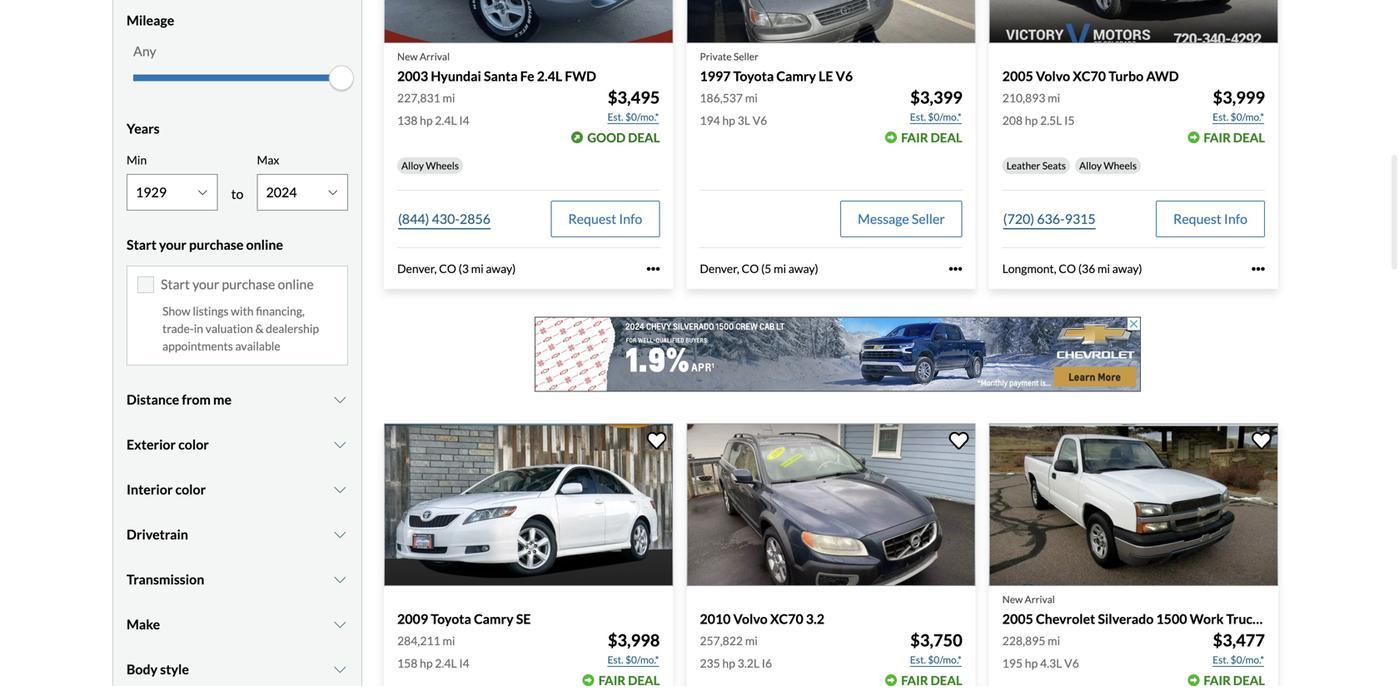 Task type: describe. For each thing, give the bounding box(es) containing it.
body style
[[127, 662, 189, 678]]

2009 toyota camry se
[[397, 611, 531, 627]]

210,893 mi 208 hp 2.5l i5
[[1003, 91, 1075, 127]]

away) for $3,399
[[789, 262, 819, 276]]

$3,998 est. $0/mo.*
[[608, 631, 660, 666]]

235
[[700, 657, 720, 671]]

denver, co (5 mi away)
[[700, 262, 819, 276]]

chevron down image for body style
[[332, 663, 348, 677]]

mi for $3,999
[[1048, 91, 1061, 105]]

$3,750
[[911, 631, 963, 651]]

appointments
[[162, 339, 233, 353]]

2 wheels from the left
[[1104, 160, 1137, 172]]

257,822
[[700, 634, 743, 648]]

with
[[231, 304, 254, 318]]

$3,399
[[911, 88, 963, 108]]

3l
[[738, 113, 751, 127]]

longmont, co (36 mi away)
[[1003, 262, 1143, 276]]

est. for $3,750
[[910, 654, 926, 666]]

mi for $3,495
[[443, 91, 455, 105]]

show
[[162, 304, 191, 318]]

195
[[1003, 657, 1023, 671]]

est. $0/mo.* button for $3,999
[[1212, 109, 1266, 125]]

le
[[819, 68, 834, 84]]

$3,999 est. $0/mo.*
[[1213, 88, 1266, 123]]

$3,495
[[608, 88, 660, 108]]

est. $0/mo.* button for $3,495
[[607, 109, 660, 125]]

3 co from the left
[[1059, 262, 1076, 276]]

arrival for hyundai
[[420, 50, 450, 62]]

(844) 430-2856 button
[[397, 201, 492, 237]]

request for 9315
[[1174, 211, 1222, 227]]

est. $0/mo.* button for $3,750
[[910, 652, 963, 669]]

fe
[[520, 68, 535, 84]]

1 2005 from the top
[[1003, 68, 1034, 84]]

max
[[257, 153, 280, 167]]

est. for $3,998
[[608, 654, 624, 666]]

leather seats
[[1007, 160, 1066, 172]]

away) for $3,495
[[486, 262, 516, 276]]

est. for $3,495
[[608, 111, 624, 123]]

(844) 430-2856
[[398, 211, 491, 227]]

mileage
[[127, 12, 174, 28]]

mileage button
[[127, 0, 348, 41]]

chevron down image for distance from me
[[332, 393, 348, 407]]

co for $3,495
[[439, 262, 456, 276]]

rwd
[[1281, 611, 1314, 627]]

hp for $3,998
[[420, 657, 433, 671]]

denver, co (3 mi away)
[[397, 262, 516, 276]]

i6
[[762, 657, 772, 671]]

deal for $3,495
[[628, 130, 660, 145]]

xc70 for $3,999
[[1073, 68, 1106, 84]]

194
[[700, 113, 720, 127]]

$3,998
[[608, 631, 660, 651]]

227,831 mi 138 hp 2.4l i4
[[397, 91, 470, 127]]

start your purchase online inside dropdown button
[[127, 236, 283, 253]]

1 vertical spatial start your purchase online
[[161, 276, 314, 292]]

1 vertical spatial online
[[278, 276, 314, 292]]

1 horizontal spatial start
[[161, 276, 190, 292]]

$0/mo.* for $3,477
[[1231, 654, 1265, 666]]

2010
[[700, 611, 731, 627]]

ellipsis h image
[[647, 262, 660, 276]]

blue 2010 volvo xc70 3.2 wagon all-wheel drive 6-speed automatic image
[[687, 424, 976, 587]]

(5
[[761, 262, 772, 276]]

make button
[[127, 604, 348, 646]]

mi right (3 on the left of page
[[471, 262, 484, 276]]

1 horizontal spatial your
[[193, 276, 219, 292]]

257,822 mi 235 hp 3.2l i6
[[700, 634, 772, 671]]

body
[[127, 662, 158, 678]]

your inside dropdown button
[[159, 236, 187, 253]]

3.2l
[[738, 657, 760, 671]]

distance
[[127, 392, 179, 408]]

co for $3,399
[[742, 262, 759, 276]]

$3,750 est. $0/mo.*
[[910, 631, 963, 666]]

seats
[[1043, 160, 1066, 172]]

v6 for $3,399
[[753, 113, 768, 127]]

show listings with financing, trade-in valuation & dealership appointments available
[[162, 304, 319, 353]]

purchase inside dropdown button
[[189, 236, 244, 253]]

info for (720) 636-9315
[[1225, 211, 1248, 227]]

228,895
[[1003, 634, 1046, 648]]

santa
[[484, 68, 518, 84]]

new for 2005
[[1003, 594, 1023, 606]]

camry inside private seller 1997 toyota camry le v6
[[777, 68, 816, 84]]

284,211 mi 158 hp 2.4l i4
[[397, 634, 470, 671]]

284,211
[[397, 634, 440, 648]]

fwd
[[565, 68, 597, 84]]

transmission
[[127, 572, 204, 588]]

2.5l
[[1041, 113, 1063, 127]]

good
[[588, 130, 626, 145]]

exterior color
[[127, 437, 209, 453]]

distance from me
[[127, 392, 232, 408]]

(36
[[1079, 262, 1096, 276]]

ellipsis h image for longmont, co (36 mi away)
[[1252, 262, 1266, 276]]

interior color
[[127, 482, 206, 498]]

start inside dropdown button
[[127, 236, 157, 253]]

private seller 1997 toyota camry le v6
[[700, 50, 853, 84]]

hp for $3,495
[[420, 113, 433, 127]]

new for 2003
[[397, 50, 418, 62]]

chevron down image
[[332, 528, 348, 542]]

request info button for (720) 636-9315
[[1156, 201, 1266, 237]]

truck
[[1227, 611, 1260, 627]]

distance from me button
[[127, 379, 348, 421]]

online inside dropdown button
[[246, 236, 283, 253]]

$3,999
[[1213, 88, 1266, 108]]

private
[[700, 50, 732, 62]]

1 wheels from the left
[[426, 160, 459, 172]]

valuation
[[206, 322, 253, 336]]

i4 for $3,495
[[459, 113, 470, 127]]

chevron down image for interior color
[[332, 483, 348, 497]]

2.4l for $3,998
[[435, 657, 457, 671]]

v6 inside private seller 1997 toyota camry le v6
[[836, 68, 853, 84]]

me
[[213, 392, 232, 408]]

interior color button
[[127, 469, 348, 511]]

chevron down image for transmission
[[332, 573, 348, 587]]

2003
[[397, 68, 428, 84]]

1500
[[1157, 611, 1188, 627]]

chevron down image for make
[[332, 618, 348, 632]]

2.4l for $3,495
[[435, 113, 457, 127]]

dealership
[[266, 322, 319, 336]]

silverado
[[1098, 611, 1154, 627]]

xc70 for $3,750
[[771, 611, 804, 627]]

1 vertical spatial camry
[[474, 611, 514, 627]]

info for (844) 430-2856
[[619, 211, 643, 227]]

$3,399 est. $0/mo.*
[[910, 88, 963, 123]]

drivetrain
[[127, 527, 188, 543]]

se
[[516, 611, 531, 627]]

186,537
[[700, 91, 743, 105]]

$0/mo.* for $3,999
[[1231, 111, 1265, 123]]

arrival for chevrolet
[[1025, 594, 1055, 606]]

deal for $3,399
[[931, 130, 963, 145]]

158
[[397, 657, 418, 671]]

white 2003 hyundai santa fe 2.4l fwd suv / crossover front-wheel drive null image
[[384, 0, 673, 43]]

white 2005 chevrolet silverado 1500 work truck lb rwd pickup truck rear-wheel drive automatic image
[[990, 424, 1279, 587]]

636-
[[1037, 211, 1065, 227]]

$0/mo.* for $3,495
[[626, 111, 659, 123]]

2005 inside new arrival 2005 chevrolet silverado 1500 work truck lb rwd
[[1003, 611, 1034, 627]]

trade-
[[162, 322, 194, 336]]

lb
[[1263, 611, 1279, 627]]

208
[[1003, 113, 1023, 127]]



Task type: locate. For each thing, give the bounding box(es) containing it.
new up 2003
[[397, 50, 418, 62]]

xc70
[[1073, 68, 1106, 84], [771, 611, 804, 627]]

1 horizontal spatial alloy wheels
[[1080, 160, 1137, 172]]

hyundai
[[431, 68, 481, 84]]

1 horizontal spatial deal
[[931, 130, 963, 145]]

1 horizontal spatial away)
[[789, 262, 819, 276]]

alloy down 138
[[402, 160, 424, 172]]

seller right message
[[912, 211, 945, 227]]

color for interior color
[[175, 482, 206, 498]]

denver,
[[397, 262, 437, 276], [700, 262, 740, 276]]

$0/mo.* for $3,399
[[928, 111, 962, 123]]

2 denver, from the left
[[700, 262, 740, 276]]

1 fair deal from the left
[[902, 130, 963, 145]]

$0/mo.* for $3,750
[[928, 654, 962, 666]]

1 request from the left
[[568, 211, 617, 227]]

mi down hyundai
[[443, 91, 455, 105]]

1 ellipsis h image from the left
[[950, 262, 963, 276]]

hp inside 186,537 mi 194 hp 3l v6
[[723, 113, 736, 127]]

brown 1997 toyota camry le v6 sedan front-wheel drive 4-speed automatic image
[[687, 0, 976, 43]]

deal down $3,399 est. $0/mo.*
[[931, 130, 963, 145]]

volvo for $3,999
[[1036, 68, 1071, 84]]

6 chevron down image from the top
[[332, 663, 348, 677]]

request for 2856
[[568, 211, 617, 227]]

2.4l inside new arrival 2003 hyundai santa fe 2.4l fwd
[[537, 68, 563, 84]]

2 horizontal spatial deal
[[1234, 130, 1266, 145]]

est. $0/mo.* button for $3,998
[[607, 652, 660, 669]]

1 horizontal spatial ellipsis h image
[[1252, 262, 1266, 276]]

0 horizontal spatial info
[[619, 211, 643, 227]]

2 horizontal spatial co
[[1059, 262, 1076, 276]]

2.4l inside 227,831 mi 138 hp 2.4l i4
[[435, 113, 457, 127]]

away) right '(36'
[[1113, 262, 1143, 276]]

request info for 2856
[[568, 211, 643, 227]]

1 vertical spatial seller
[[912, 211, 945, 227]]

$0/mo.* for $3,998
[[626, 654, 659, 666]]

1 horizontal spatial new
[[1003, 594, 1023, 606]]

$0/mo.*
[[626, 111, 659, 123], [928, 111, 962, 123], [1231, 111, 1265, 123], [626, 654, 659, 666], [928, 654, 962, 666], [1231, 654, 1265, 666]]

est. inside $3,477 est. $0/mo.*
[[1213, 654, 1229, 666]]

mi inside 186,537 mi 194 hp 3l v6
[[745, 91, 758, 105]]

est. $0/mo.* button down $3,399
[[910, 109, 963, 125]]

fair deal down $3,999 est. $0/mo.*
[[1204, 130, 1266, 145]]

138
[[397, 113, 418, 127]]

0 horizontal spatial request info button
[[551, 201, 660, 237]]

purchase down to
[[189, 236, 244, 253]]

work
[[1190, 611, 1224, 627]]

$0/mo.* inside $3,399 est. $0/mo.*
[[928, 111, 962, 123]]

0 vertical spatial 2.4l
[[537, 68, 563, 84]]

mi for $3,998
[[443, 634, 455, 648]]

1 horizontal spatial wheels
[[1104, 160, 1137, 172]]

camry left le
[[777, 68, 816, 84]]

toyota inside private seller 1997 toyota camry le v6
[[734, 68, 774, 84]]

1 vertical spatial toyota
[[431, 611, 471, 627]]

denver, left (3 on the left of page
[[397, 262, 437, 276]]

0 vertical spatial seller
[[734, 50, 759, 62]]

chevron down image inside transmission dropdown button
[[332, 573, 348, 587]]

1 horizontal spatial volvo
[[1036, 68, 1071, 84]]

2 2005 from the top
[[1003, 611, 1034, 627]]

2 request info button from the left
[[1156, 201, 1266, 237]]

est. down $3,750
[[910, 654, 926, 666]]

color right interior
[[175, 482, 206, 498]]

wheels
[[426, 160, 459, 172], [1104, 160, 1137, 172]]

2005 up 210,893
[[1003, 68, 1034, 84]]

message
[[858, 211, 910, 227]]

0 vertical spatial your
[[159, 236, 187, 253]]

alloy
[[402, 160, 424, 172], [1080, 160, 1102, 172]]

$0/mo.* down $3,998 at the left
[[626, 654, 659, 666]]

away) right (5
[[789, 262, 819, 276]]

new up 228,895
[[1003, 594, 1023, 606]]

xc70 left 3.2
[[771, 611, 804, 627]]

0 horizontal spatial volvo
[[734, 611, 768, 627]]

2 request from the left
[[1174, 211, 1222, 227]]

arrival up hyundai
[[420, 50, 450, 62]]

longmont,
[[1003, 262, 1057, 276]]

1 denver, from the left
[[397, 262, 437, 276]]

your
[[159, 236, 187, 253], [193, 276, 219, 292]]

228,895 mi 195 hp 4.3l v6
[[1003, 634, 1080, 671]]

0 horizontal spatial away)
[[486, 262, 516, 276]]

2009
[[397, 611, 428, 627]]

hp right 208
[[1025, 113, 1038, 127]]

0 horizontal spatial request info
[[568, 211, 643, 227]]

fair deal for $3,999
[[1204, 130, 1266, 145]]

mi inside 228,895 mi 195 hp 4.3l v6
[[1048, 634, 1061, 648]]

start your purchase online up the with
[[161, 276, 314, 292]]

transmission button
[[127, 559, 348, 601]]

v6 right le
[[836, 68, 853, 84]]

0 vertical spatial i4
[[459, 113, 470, 127]]

i4 for $3,998
[[459, 657, 470, 671]]

alloy right the seats
[[1080, 160, 1102, 172]]

0 horizontal spatial request
[[568, 211, 617, 227]]

mi up 4.3l
[[1048, 634, 1061, 648]]

5 chevron down image from the top
[[332, 618, 348, 632]]

1 horizontal spatial co
[[742, 262, 759, 276]]

chevron down image for exterior color
[[332, 438, 348, 452]]

fair deal for $3,399
[[902, 130, 963, 145]]

hp for $3,750
[[723, 657, 736, 671]]

toyota right 1997
[[734, 68, 774, 84]]

2.4l right fe
[[537, 68, 563, 84]]

est. $0/mo.* button down $3,477
[[1212, 652, 1266, 669]]

1 deal from the left
[[628, 130, 660, 145]]

2.4l down the 284,211 at bottom
[[435, 657, 457, 671]]

hp right 138
[[420, 113, 433, 127]]

1 horizontal spatial fair
[[1204, 130, 1231, 145]]

est. $0/mo.* button for $3,399
[[910, 109, 963, 125]]

0 horizontal spatial wheels
[[426, 160, 459, 172]]

financing,
[[256, 304, 305, 318]]

deal for $3,999
[[1234, 130, 1266, 145]]

mi inside 284,211 mi 158 hp 2.4l i4
[[443, 634, 455, 648]]

alloy wheels down 138
[[402, 160, 459, 172]]

arrival inside new arrival 2005 chevrolet silverado 1500 work truck lb rwd
[[1025, 594, 1055, 606]]

arrival inside new arrival 2003 hyundai santa fe 2.4l fwd
[[420, 50, 450, 62]]

1 horizontal spatial denver,
[[700, 262, 740, 276]]

0 horizontal spatial fair deal
[[902, 130, 963, 145]]

1 horizontal spatial request info
[[1174, 211, 1248, 227]]

est. inside $3,750 est. $0/mo.*
[[910, 654, 926, 666]]

mi inside "210,893 mi 208 hp 2.5l i5"
[[1048, 91, 1061, 105]]

co left (3 on the left of page
[[439, 262, 456, 276]]

1 away) from the left
[[486, 262, 516, 276]]

1 horizontal spatial seller
[[912, 211, 945, 227]]

est. down $3,477
[[1213, 654, 1229, 666]]

v6 inside 228,895 mi 195 hp 4.3l v6
[[1065, 657, 1080, 671]]

est. inside $3,998 est. $0/mo.*
[[608, 654, 624, 666]]

v6 right "3l"
[[753, 113, 768, 127]]

0 horizontal spatial arrival
[[420, 50, 450, 62]]

est. $0/mo.* button down $3,999
[[1212, 109, 1266, 125]]

est. for $3,477
[[1213, 654, 1229, 666]]

seller inside message seller button
[[912, 211, 945, 227]]

good deal
[[588, 130, 660, 145]]

mi right (5
[[774, 262, 787, 276]]

$0/mo.* inside $3,998 est. $0/mo.*
[[626, 654, 659, 666]]

1 vertical spatial color
[[175, 482, 206, 498]]

0 vertical spatial toyota
[[734, 68, 774, 84]]

denver, for $3,495
[[397, 262, 437, 276]]

mi up "3l"
[[745, 91, 758, 105]]

1 vertical spatial 2005
[[1003, 611, 1034, 627]]

$0/mo.* down $3,477
[[1231, 654, 1265, 666]]

0 horizontal spatial your
[[159, 236, 187, 253]]

xc70 left turbo
[[1073, 68, 1106, 84]]

chevron down image
[[332, 393, 348, 407], [332, 438, 348, 452], [332, 483, 348, 497], [332, 573, 348, 587], [332, 618, 348, 632], [332, 663, 348, 677]]

v6 inside 186,537 mi 194 hp 3l v6
[[753, 113, 768, 127]]

leather
[[1007, 160, 1041, 172]]

ellipsis h image for denver, co (5 mi away)
[[950, 262, 963, 276]]

listings
[[193, 304, 229, 318]]

0 horizontal spatial toyota
[[431, 611, 471, 627]]

alloy wheels right the seats
[[1080, 160, 1137, 172]]

fair deal down $3,399 est. $0/mo.*
[[902, 130, 963, 145]]

3.2
[[806, 611, 825, 627]]

0 horizontal spatial deal
[[628, 130, 660, 145]]

1 request info button from the left
[[551, 201, 660, 237]]

new
[[397, 50, 418, 62], [1003, 594, 1023, 606]]

$0/mo.* down $3,750
[[928, 654, 962, 666]]

$0/mo.* inside $3,495 est. $0/mo.*
[[626, 111, 659, 123]]

co
[[439, 262, 456, 276], [742, 262, 759, 276], [1059, 262, 1076, 276]]

co left '(36'
[[1059, 262, 1076, 276]]

2 ellipsis h image from the left
[[1252, 262, 1266, 276]]

request info button for (844) 430-2856
[[551, 201, 660, 237]]

chevrolet
[[1036, 611, 1096, 627]]

1 fair from the left
[[902, 130, 929, 145]]

2 deal from the left
[[931, 130, 963, 145]]

1 horizontal spatial toyota
[[734, 68, 774, 84]]

0 vertical spatial start your purchase online
[[127, 236, 283, 253]]

v6 for $3,477
[[1065, 657, 1080, 671]]

i4 down hyundai
[[459, 113, 470, 127]]

arrival up chevrolet
[[1025, 594, 1055, 606]]

mi right '(36'
[[1098, 262, 1111, 276]]

2005
[[1003, 68, 1034, 84], [1003, 611, 1034, 627]]

est. $0/mo.* button for $3,477
[[1212, 652, 1266, 669]]

0 horizontal spatial new
[[397, 50, 418, 62]]

est. up good deal
[[608, 111, 624, 123]]

fair down $3,399 est. $0/mo.*
[[902, 130, 929, 145]]

0 vertical spatial arrival
[[420, 50, 450, 62]]

1 horizontal spatial alloy
[[1080, 160, 1102, 172]]

fair for $3,399
[[902, 130, 929, 145]]

$0/mo.* inside $3,477 est. $0/mo.*
[[1231, 654, 1265, 666]]

new inside new arrival 2003 hyundai santa fe 2.4l fwd
[[397, 50, 418, 62]]

away) right (3 on the left of page
[[486, 262, 516, 276]]

2 chevron down image from the top
[[332, 438, 348, 452]]

0 vertical spatial v6
[[836, 68, 853, 84]]

hp for $3,399
[[723, 113, 736, 127]]

ellipsis h image
[[950, 262, 963, 276], [1252, 262, 1266, 276]]

request
[[568, 211, 617, 227], [1174, 211, 1222, 227]]

2 alloy from the left
[[1080, 160, 1102, 172]]

color right exterior
[[178, 437, 209, 453]]

0 horizontal spatial camry
[[474, 611, 514, 627]]

0 horizontal spatial ellipsis h image
[[950, 262, 963, 276]]

message seller
[[858, 211, 945, 227]]

hp right 158
[[420, 657, 433, 671]]

v6 right 4.3l
[[1065, 657, 1080, 671]]

est. down $3,998 at the left
[[608, 654, 624, 666]]

silver 2005 volvo xc70 turbo awd wagon all-wheel drive 5-speed automatic image
[[990, 0, 1279, 43]]

1 vertical spatial start
[[161, 276, 190, 292]]

volvo up "210,893 mi 208 hp 2.5l i5" at the top of page
[[1036, 68, 1071, 84]]

mi for $3,750
[[745, 634, 758, 648]]

0 horizontal spatial alloy
[[402, 160, 424, 172]]

interior
[[127, 482, 173, 498]]

1 chevron down image from the top
[[332, 393, 348, 407]]

$0/mo.* down $3,399
[[928, 111, 962, 123]]

0 horizontal spatial v6
[[753, 113, 768, 127]]

est. for $3,399
[[910, 111, 926, 123]]

denver, left (5
[[700, 262, 740, 276]]

2 vertical spatial 2.4l
[[435, 657, 457, 671]]

advertisement region
[[535, 317, 1141, 392]]

i4 inside 227,831 mi 138 hp 2.4l i4
[[459, 113, 470, 127]]

deal down $3,999 est. $0/mo.*
[[1234, 130, 1266, 145]]

1 vertical spatial v6
[[753, 113, 768, 127]]

2.4l inside 284,211 mi 158 hp 2.4l i4
[[435, 657, 457, 671]]

2 request info from the left
[[1174, 211, 1248, 227]]

seller for message
[[912, 211, 945, 227]]

2 vertical spatial v6
[[1065, 657, 1080, 671]]

$0/mo.* down $3,999
[[1231, 111, 1265, 123]]

est. $0/mo.* button down the $3,495
[[607, 109, 660, 125]]

hp for $3,477
[[1025, 657, 1038, 671]]

1 vertical spatial xc70
[[771, 611, 804, 627]]

mi
[[443, 91, 455, 105], [745, 91, 758, 105], [1048, 91, 1061, 105], [471, 262, 484, 276], [774, 262, 787, 276], [1098, 262, 1111, 276], [443, 634, 455, 648], [745, 634, 758, 648], [1048, 634, 1061, 648]]

co left (5
[[742, 262, 759, 276]]

hp inside 228,895 mi 195 hp 4.3l v6
[[1025, 657, 1038, 671]]

2 horizontal spatial v6
[[1065, 657, 1080, 671]]

chevron down image inside body style dropdown button
[[332, 663, 348, 677]]

0 vertical spatial new
[[397, 50, 418, 62]]

fair for $3,999
[[1204, 130, 1231, 145]]

i4
[[459, 113, 470, 127], [459, 657, 470, 671]]

(844)
[[398, 211, 429, 227]]

hp right the 235
[[723, 657, 736, 671]]

1 horizontal spatial xc70
[[1073, 68, 1106, 84]]

1997
[[700, 68, 731, 84]]

1 horizontal spatial fair deal
[[1204, 130, 1266, 145]]

0 horizontal spatial seller
[[734, 50, 759, 62]]

1 horizontal spatial request
[[1174, 211, 1222, 227]]

3 away) from the left
[[1113, 262, 1143, 276]]

1 vertical spatial volvo
[[734, 611, 768, 627]]

your up listings
[[193, 276, 219, 292]]

est. inside $3,999 est. $0/mo.*
[[1213, 111, 1229, 123]]

1 horizontal spatial request info button
[[1156, 201, 1266, 237]]

3 chevron down image from the top
[[332, 483, 348, 497]]

mi for $3,477
[[1048, 634, 1061, 648]]

color for exterior color
[[178, 437, 209, 453]]

1 vertical spatial arrival
[[1025, 594, 1055, 606]]

hp left "3l"
[[723, 113, 736, 127]]

2.4l down 227,831 on the left of page
[[435, 113, 457, 127]]

2005 volvo xc70 turbo awd
[[1003, 68, 1179, 84]]

hp inside "210,893 mi 208 hp 2.5l i5"
[[1025, 113, 1038, 127]]

est. inside $3,399 est. $0/mo.*
[[910, 111, 926, 123]]

est. down $3,399
[[910, 111, 926, 123]]

$0/mo.* inside $3,999 est. $0/mo.*
[[1231, 111, 1265, 123]]

est. down $3,999
[[1213, 111, 1229, 123]]

i4 down 2009 toyota camry se
[[459, 657, 470, 671]]

1 vertical spatial purchase
[[222, 276, 275, 292]]

mi up 2.5l
[[1048, 91, 1061, 105]]

2 horizontal spatial away)
[[1113, 262, 1143, 276]]

&
[[255, 322, 264, 336]]

210,893
[[1003, 91, 1046, 105]]

(720)
[[1004, 211, 1035, 227]]

deal
[[628, 130, 660, 145], [931, 130, 963, 145], [1234, 130, 1266, 145]]

0 horizontal spatial xc70
[[771, 611, 804, 627]]

2 i4 from the top
[[459, 657, 470, 671]]

1 alloy wheels from the left
[[402, 160, 459, 172]]

hp right 195
[[1025, 657, 1038, 671]]

color inside exterior color dropdown button
[[178, 437, 209, 453]]

color
[[178, 437, 209, 453], [175, 482, 206, 498]]

your up show
[[159, 236, 187, 253]]

1 i4 from the top
[[459, 113, 470, 127]]

fair down $3,999 est. $0/mo.*
[[1204, 130, 1231, 145]]

0 vertical spatial xc70
[[1073, 68, 1106, 84]]

2 fair deal from the left
[[1204, 130, 1266, 145]]

color inside interior color "dropdown button"
[[175, 482, 206, 498]]

0 vertical spatial start
[[127, 236, 157, 253]]

years
[[127, 120, 160, 137]]

white 2009 toyota camry se sedan front-wheel drive automatic image
[[384, 424, 673, 587]]

0 horizontal spatial start
[[127, 236, 157, 253]]

est. $0/mo.* button down $3,998 at the left
[[607, 652, 660, 669]]

1 vertical spatial your
[[193, 276, 219, 292]]

1 request info from the left
[[568, 211, 643, 227]]

any
[[133, 43, 156, 59]]

mi inside 227,831 mi 138 hp 2.4l i4
[[443, 91, 455, 105]]

toyota
[[734, 68, 774, 84], [431, 611, 471, 627]]

0 vertical spatial 2005
[[1003, 68, 1034, 84]]

0 vertical spatial volvo
[[1036, 68, 1071, 84]]

est. $0/mo.* button
[[607, 109, 660, 125], [910, 109, 963, 125], [1212, 109, 1266, 125], [607, 652, 660, 669], [910, 652, 963, 669], [1212, 652, 1266, 669]]

1 info from the left
[[619, 211, 643, 227]]

chevron down image inside make dropdown button
[[332, 618, 348, 632]]

hp inside 227,831 mi 138 hp 2.4l i4
[[420, 113, 433, 127]]

drivetrain button
[[127, 514, 348, 556]]

mi inside 257,822 mi 235 hp 3.2l i6
[[745, 634, 758, 648]]

2 alloy wheels from the left
[[1080, 160, 1137, 172]]

9315
[[1065, 211, 1096, 227]]

(3
[[459, 262, 469, 276]]

deal down $3,495 est. $0/mo.*
[[628, 130, 660, 145]]

seller inside private seller 1997 toyota camry le v6
[[734, 50, 759, 62]]

seller for private
[[734, 50, 759, 62]]

227,831
[[397, 91, 440, 105]]

mi for $3,399
[[745, 91, 758, 105]]

start your purchase online down to
[[127, 236, 283, 253]]

toyota up 284,211 mi 158 hp 2.4l i4
[[431, 611, 471, 627]]

fair deal
[[902, 130, 963, 145], [1204, 130, 1266, 145]]

hp inside 284,211 mi 158 hp 2.4l i4
[[420, 657, 433, 671]]

0 horizontal spatial denver,
[[397, 262, 437, 276]]

body style button
[[127, 649, 348, 687]]

new arrival 2003 hyundai santa fe 2.4l fwd
[[397, 50, 597, 84]]

chevron down image inside interior color "dropdown button"
[[332, 483, 348, 497]]

seller
[[734, 50, 759, 62], [912, 211, 945, 227]]

mi down 2009 toyota camry se
[[443, 634, 455, 648]]

from
[[182, 392, 211, 408]]

est. inside $3,495 est. $0/mo.*
[[608, 111, 624, 123]]

$0/mo.* down the $3,495
[[626, 111, 659, 123]]

2 fair from the left
[[1204, 130, 1231, 145]]

volvo for $3,750
[[734, 611, 768, 627]]

0 horizontal spatial fair
[[902, 130, 929, 145]]

est. $0/mo.* button down $3,750
[[910, 652, 963, 669]]

seller right private
[[734, 50, 759, 62]]

0 horizontal spatial co
[[439, 262, 456, 276]]

1 alloy from the left
[[402, 160, 424, 172]]

new inside new arrival 2005 chevrolet silverado 1500 work truck lb rwd
[[1003, 594, 1023, 606]]

4 chevron down image from the top
[[332, 573, 348, 587]]

i4 inside 284,211 mi 158 hp 2.4l i4
[[459, 657, 470, 671]]

alloy wheels
[[402, 160, 459, 172], [1080, 160, 1137, 172]]

2005 up 228,895
[[1003, 611, 1034, 627]]

i5
[[1065, 113, 1075, 127]]

1 co from the left
[[439, 262, 456, 276]]

2856
[[460, 211, 491, 227]]

v6
[[836, 68, 853, 84], [753, 113, 768, 127], [1065, 657, 1080, 671]]

camry left se
[[474, 611, 514, 627]]

to
[[231, 186, 244, 202]]

volvo right '2010' on the right of page
[[734, 611, 768, 627]]

0 vertical spatial purchase
[[189, 236, 244, 253]]

make
[[127, 617, 160, 633]]

1 horizontal spatial v6
[[836, 68, 853, 84]]

chevron down image inside distance from me 'dropdown button'
[[332, 393, 348, 407]]

purchase up the with
[[222, 276, 275, 292]]

1 vertical spatial i4
[[459, 657, 470, 671]]

1 horizontal spatial info
[[1225, 211, 1248, 227]]

2 away) from the left
[[789, 262, 819, 276]]

(720) 636-9315 button
[[1003, 201, 1097, 237]]

est. for $3,999
[[1213, 111, 1229, 123]]

1 horizontal spatial arrival
[[1025, 594, 1055, 606]]

request info for 9315
[[1174, 211, 1248, 227]]

0 vertical spatial color
[[178, 437, 209, 453]]

hp inside 257,822 mi 235 hp 3.2l i6
[[723, 657, 736, 671]]

2 co from the left
[[742, 262, 759, 276]]

awd
[[1147, 68, 1179, 84]]

hp for $3,999
[[1025, 113, 1038, 127]]

1 horizontal spatial camry
[[777, 68, 816, 84]]

mi up 3.2l
[[745, 634, 758, 648]]

1 vertical spatial new
[[1003, 594, 1023, 606]]

3 deal from the left
[[1234, 130, 1266, 145]]

$0/mo.* inside $3,750 est. $0/mo.*
[[928, 654, 962, 666]]

exterior color button
[[127, 424, 348, 466]]

0 vertical spatial online
[[246, 236, 283, 253]]

min
[[127, 153, 147, 167]]

2 info from the left
[[1225, 211, 1248, 227]]

0 horizontal spatial alloy wheels
[[402, 160, 459, 172]]

years button
[[127, 108, 348, 150]]

0 vertical spatial camry
[[777, 68, 816, 84]]

$3,477 est. $0/mo.*
[[1213, 631, 1266, 666]]

chevron down image inside exterior color dropdown button
[[332, 438, 348, 452]]

new arrival 2005 chevrolet silverado 1500 work truck lb rwd
[[1003, 594, 1314, 627]]

wheels up (844) 430-2856
[[426, 160, 459, 172]]

1 vertical spatial 2.4l
[[435, 113, 457, 127]]

wheels right the seats
[[1104, 160, 1137, 172]]

start your purchase online
[[127, 236, 283, 253], [161, 276, 314, 292]]

denver, for $3,399
[[700, 262, 740, 276]]



Task type: vqa. For each thing, say whether or not it's contained in the screenshot.
$3,495 Est. $0/mo.*
yes



